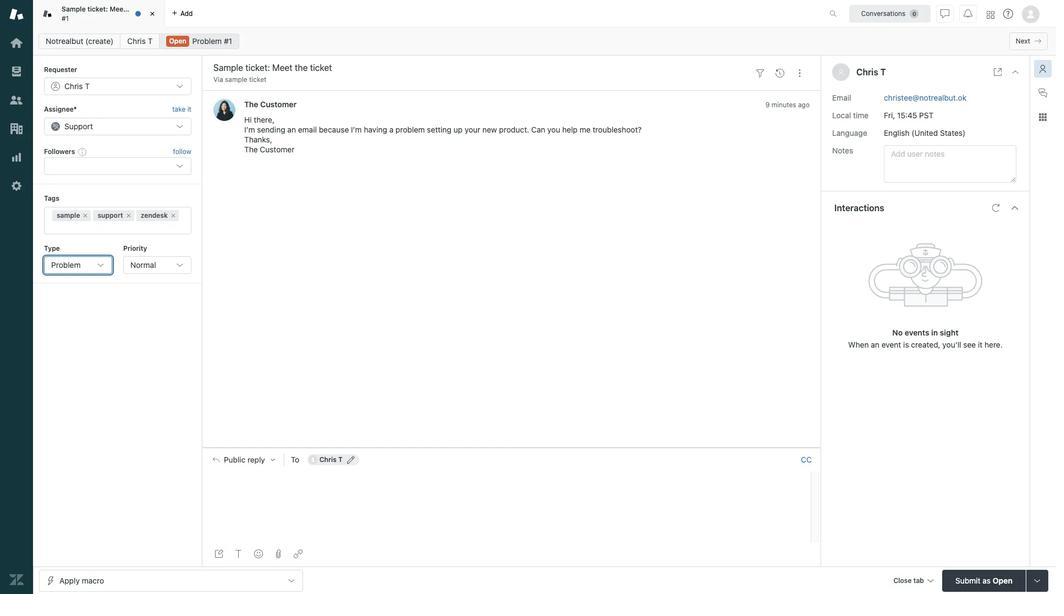 Task type: describe. For each thing, give the bounding box(es) containing it.
no events in sight when an event is created, you'll see it here.
[[848, 328, 1003, 349]]

is
[[903, 340, 909, 349]]

thanks,
[[244, 135, 272, 144]]

customer inside hi there, i'm sending an email because i'm having a problem setting up your new product. can you help me troubleshoot? thanks, the customer
[[260, 145, 295, 154]]

troubleshoot?
[[593, 125, 642, 134]]

email
[[298, 125, 317, 134]]

local
[[832, 110, 851, 120]]

remove image for sample
[[82, 212, 89, 219]]

the customer
[[244, 100, 297, 109]]

priority
[[123, 244, 147, 252]]

edit user image
[[347, 456, 355, 464]]

the inside hi there, i'm sending an email because i'm having a problem setting up your new product. can you help me troubleshoot? thanks, the customer
[[244, 145, 258, 154]]

created,
[[911, 340, 941, 349]]

interactions
[[835, 203, 884, 213]]

pst
[[919, 110, 934, 120]]

conversations button
[[849, 5, 931, 22]]

tab
[[914, 576, 924, 585]]

open inside "secondary" element
[[169, 37, 186, 45]]

minutes
[[772, 101, 796, 109]]

chris right the christee@notrealbut.ok image
[[320, 455, 337, 464]]

it inside button
[[187, 105, 191, 114]]

normal button
[[123, 256, 191, 274]]

notrealbut (create) button
[[39, 34, 121, 49]]

because
[[319, 125, 349, 134]]

tab containing sample ticket: meet the ticket
[[33, 0, 165, 28]]

via sample ticket
[[213, 75, 267, 84]]

sample ticket: meet the ticket #1
[[62, 5, 158, 22]]

#1 inside "secondary" element
[[224, 36, 232, 46]]

can
[[531, 125, 545, 134]]

setting
[[427, 125, 452, 134]]

format text image
[[234, 550, 243, 558]]

having
[[364, 125, 387, 134]]

15:45
[[897, 110, 917, 120]]

fri, 15:45 pst
[[884, 110, 934, 120]]

conversations
[[861, 9, 906, 17]]

email
[[832, 93, 851, 102]]

the
[[128, 5, 138, 13]]

fri,
[[884, 110, 895, 120]]

local time
[[832, 110, 869, 120]]

assignee* element
[[44, 118, 191, 135]]

apply macro
[[59, 576, 104, 585]]

chris inside "secondary" element
[[127, 36, 146, 46]]

take
[[172, 105, 186, 114]]

notrealbut (create)
[[46, 36, 113, 46]]

Add user notes text field
[[884, 145, 1017, 182]]

close
[[894, 576, 912, 585]]

sending
[[257, 125, 285, 134]]

follow button
[[173, 147, 191, 157]]

take it button
[[172, 104, 191, 115]]

there,
[[254, 115, 275, 125]]

apply
[[59, 576, 80, 585]]

0 vertical spatial customer
[[260, 100, 297, 109]]

follow
[[173, 147, 191, 156]]

public reply button
[[203, 448, 284, 471]]

chris right user icon
[[857, 67, 879, 77]]

organizations image
[[9, 122, 24, 136]]

public reply
[[224, 455, 265, 464]]

notes
[[832, 146, 853, 155]]

reporting image
[[9, 150, 24, 164]]

9
[[766, 101, 770, 109]]

tags
[[44, 194, 59, 203]]

chris inside the requester element
[[64, 82, 83, 91]]

ticket inside sample ticket: meet the ticket #1
[[140, 5, 158, 13]]

(create)
[[85, 36, 113, 46]]

0 vertical spatial sample
[[225, 75, 247, 84]]

sight
[[940, 328, 959, 337]]

christee@notrealbut.ok image
[[309, 455, 317, 464]]

0 horizontal spatial sample
[[57, 211, 80, 219]]

the customer link
[[244, 100, 297, 109]]

insert emojis image
[[254, 550, 263, 558]]

to
[[291, 455, 299, 464]]

support
[[98, 211, 123, 219]]

problem for problem
[[51, 260, 81, 270]]

assignee*
[[44, 105, 77, 114]]

product.
[[499, 125, 529, 134]]

zendesk products image
[[987, 11, 995, 18]]

ticket:
[[87, 5, 108, 13]]

next button
[[1009, 32, 1048, 50]]

add attachment image
[[274, 550, 283, 558]]

it inside no events in sight when an event is created, you'll see it here.
[[978, 340, 983, 349]]

filter image
[[756, 69, 765, 77]]

notrealbut
[[46, 36, 83, 46]]

hide composer image
[[507, 443, 516, 452]]

you'll
[[943, 340, 961, 349]]

normal
[[130, 260, 156, 270]]

draft mode image
[[215, 550, 223, 558]]

user image
[[839, 69, 843, 75]]

hi
[[244, 115, 252, 125]]

zendesk support image
[[9, 7, 24, 21]]

customers image
[[9, 93, 24, 107]]

add button
[[165, 0, 199, 27]]

1 vertical spatial ticket
[[249, 75, 267, 84]]

button displays agent's chat status as invisible. image
[[941, 9, 950, 18]]

english
[[884, 128, 910, 137]]

remove image
[[125, 212, 132, 219]]

me
[[580, 125, 591, 134]]

apps image
[[1039, 113, 1048, 122]]

new
[[483, 125, 497, 134]]

add link (cmd k) image
[[294, 550, 303, 558]]



Task type: locate. For each thing, give the bounding box(es) containing it.
Subject field
[[211, 61, 748, 74]]

secondary element
[[33, 30, 1056, 52]]

2 remove image from the left
[[170, 212, 177, 219]]

remove image for zendesk
[[170, 212, 177, 219]]

a
[[389, 125, 394, 134]]

remove image left support
[[82, 212, 89, 219]]

0 horizontal spatial remove image
[[82, 212, 89, 219]]

english (united states)
[[884, 128, 966, 137]]

1 horizontal spatial remove image
[[170, 212, 177, 219]]

i'm
[[244, 125, 255, 134], [351, 125, 362, 134]]

1 vertical spatial #1
[[224, 36, 232, 46]]

customer context image
[[1039, 64, 1048, 73]]

via
[[213, 75, 223, 84]]

1 horizontal spatial it
[[978, 340, 983, 349]]

events
[[905, 328, 930, 337]]

time
[[853, 110, 869, 120]]

no
[[893, 328, 903, 337]]

0 horizontal spatial an
[[287, 125, 296, 134]]

ticket actions image
[[796, 69, 804, 77]]

chris t down requester
[[64, 82, 90, 91]]

close tab button
[[889, 570, 938, 593]]

0 horizontal spatial i'm
[[244, 125, 255, 134]]

#1
[[62, 14, 69, 22], [224, 36, 232, 46]]

chris t inside the requester element
[[64, 82, 90, 91]]

chris t inside "secondary" element
[[127, 36, 153, 46]]

take it
[[172, 105, 191, 114]]

t
[[148, 36, 153, 46], [881, 67, 886, 77], [85, 82, 90, 91], [338, 455, 343, 464]]

#1 down the sample
[[62, 14, 69, 22]]

1 horizontal spatial problem
[[192, 36, 222, 46]]

get help image
[[1003, 9, 1013, 19]]

in
[[932, 328, 938, 337]]

1 horizontal spatial an
[[871, 340, 880, 349]]

1 remove image from the left
[[82, 212, 89, 219]]

0 vertical spatial ticket
[[140, 5, 158, 13]]

cc
[[801, 455, 812, 464]]

sample
[[62, 5, 86, 13]]

an inside hi there, i'm sending an email because i'm having a problem setting up your new product. can you help me troubleshoot? thanks, the customer
[[287, 125, 296, 134]]

requester element
[[44, 78, 191, 95]]

problem down the add
[[192, 36, 222, 46]]

1 vertical spatial problem
[[51, 260, 81, 270]]

chris t
[[127, 36, 153, 46], [857, 67, 886, 77], [64, 82, 90, 91], [320, 455, 343, 464]]

zendesk image
[[9, 573, 24, 587]]

type
[[44, 244, 60, 252]]

1 vertical spatial it
[[978, 340, 983, 349]]

remove image right zendesk
[[170, 212, 177, 219]]

ticket right the
[[140, 5, 158, 13]]

sample down tags
[[57, 211, 80, 219]]

up
[[454, 125, 463, 134]]

an
[[287, 125, 296, 134], [871, 340, 880, 349]]

public
[[224, 455, 245, 464]]

(united
[[912, 128, 938, 137]]

sample
[[225, 75, 247, 84], [57, 211, 80, 219]]

add
[[180, 9, 193, 17]]

event
[[882, 340, 901, 349]]

problem #1
[[192, 36, 232, 46]]

requester
[[44, 65, 77, 74]]

macro
[[82, 576, 104, 585]]

problem button
[[44, 256, 112, 274]]

1 horizontal spatial open
[[993, 576, 1013, 585]]

1 horizontal spatial ticket
[[249, 75, 267, 84]]

meet
[[110, 5, 126, 13]]

an left the email
[[287, 125, 296, 134]]

cc button
[[801, 455, 812, 465]]

remove image
[[82, 212, 89, 219], [170, 212, 177, 219]]

next
[[1016, 37, 1030, 45]]

open right as
[[993, 576, 1013, 585]]

chris down the
[[127, 36, 146, 46]]

#1 inside sample ticket: meet the ticket #1
[[62, 14, 69, 22]]

t inside "secondary" element
[[148, 36, 153, 46]]

problem inside 'popup button'
[[51, 260, 81, 270]]

1 horizontal spatial i'm
[[351, 125, 362, 134]]

an left event
[[871, 340, 880, 349]]

admin image
[[9, 179, 24, 193]]

9 minutes ago
[[766, 101, 810, 109]]

open
[[169, 37, 186, 45], [993, 576, 1013, 585]]

an inside no events in sight when an event is created, you'll see it here.
[[871, 340, 880, 349]]

t left edit user image
[[338, 455, 343, 464]]

you
[[548, 125, 560, 134]]

get started image
[[9, 36, 24, 50]]

chris t right user icon
[[857, 67, 886, 77]]

the up the hi
[[244, 100, 258, 109]]

info on adding followers image
[[78, 147, 87, 156]]

avatar image
[[213, 99, 235, 121]]

0 vertical spatial the
[[244, 100, 258, 109]]

0 horizontal spatial #1
[[62, 14, 69, 22]]

events image
[[776, 69, 785, 77]]

sample right via
[[225, 75, 247, 84]]

help
[[562, 125, 578, 134]]

1 the from the top
[[244, 100, 258, 109]]

0 vertical spatial an
[[287, 125, 296, 134]]

it right take at the left of the page
[[187, 105, 191, 114]]

close image
[[1011, 68, 1020, 76]]

9 minutes ago text field
[[766, 101, 810, 109]]

notifications image
[[964, 9, 973, 18]]

the down thanks,
[[244, 145, 258, 154]]

0 horizontal spatial it
[[187, 105, 191, 114]]

support
[[64, 121, 93, 131]]

1 vertical spatial sample
[[57, 211, 80, 219]]

when
[[848, 340, 869, 349]]

t down close image
[[148, 36, 153, 46]]

0 vertical spatial #1
[[62, 14, 69, 22]]

problem
[[396, 125, 425, 134]]

user image
[[838, 69, 844, 75]]

1 vertical spatial customer
[[260, 145, 295, 154]]

2 i'm from the left
[[351, 125, 362, 134]]

1 horizontal spatial #1
[[224, 36, 232, 46]]

your
[[465, 125, 480, 134]]

zendesk
[[141, 211, 168, 219]]

it right see
[[978, 340, 983, 349]]

see
[[964, 340, 976, 349]]

0 vertical spatial problem
[[192, 36, 222, 46]]

1 i'm from the left
[[244, 125, 255, 134]]

0 vertical spatial it
[[187, 105, 191, 114]]

0 vertical spatial open
[[169, 37, 186, 45]]

close image
[[147, 8, 158, 19]]

followers
[[44, 147, 75, 156]]

main element
[[0, 0, 33, 594]]

0 horizontal spatial ticket
[[140, 5, 158, 13]]

ticket up the customer 'link'
[[249, 75, 267, 84]]

problem inside "secondary" element
[[192, 36, 222, 46]]

1 horizontal spatial sample
[[225, 75, 247, 84]]

displays possible ticket submission types image
[[1033, 576, 1042, 585]]

chris t right the christee@notrealbut.ok image
[[320, 455, 343, 464]]

hi there, i'm sending an email because i'm having a problem setting up your new product. can you help me troubleshoot? thanks, the customer
[[244, 115, 642, 154]]

states)
[[940, 128, 966, 137]]

tabs tab list
[[33, 0, 818, 28]]

open down add popup button
[[169, 37, 186, 45]]

the
[[244, 100, 258, 109], [244, 145, 258, 154]]

ago
[[798, 101, 810, 109]]

tab
[[33, 0, 165, 28]]

close tab
[[894, 576, 924, 585]]

chris t down close image
[[127, 36, 153, 46]]

ticket
[[140, 5, 158, 13], [249, 75, 267, 84]]

i'm down the hi
[[244, 125, 255, 134]]

view more details image
[[994, 68, 1002, 76]]

1 vertical spatial an
[[871, 340, 880, 349]]

0 horizontal spatial problem
[[51, 260, 81, 270]]

1 vertical spatial the
[[244, 145, 258, 154]]

2 the from the top
[[244, 145, 258, 154]]

#1 up via sample ticket at the left
[[224, 36, 232, 46]]

submit
[[956, 576, 981, 585]]

chris down requester
[[64, 82, 83, 91]]

1 vertical spatial open
[[993, 576, 1013, 585]]

0 horizontal spatial open
[[169, 37, 186, 45]]

submit as open
[[956, 576, 1013, 585]]

problem down the "type"
[[51, 260, 81, 270]]

followers element
[[44, 157, 191, 175]]

christee@notrealbut.ok
[[884, 93, 967, 102]]

as
[[983, 576, 991, 585]]

views image
[[9, 64, 24, 79]]

t right user icon
[[881, 67, 886, 77]]

reply
[[248, 455, 265, 464]]

t up support
[[85, 82, 90, 91]]

language
[[832, 128, 867, 137]]

problem for problem #1
[[192, 36, 222, 46]]

customer down sending
[[260, 145, 295, 154]]

i'm left having
[[351, 125, 362, 134]]

here.
[[985, 340, 1003, 349]]

chris t link
[[120, 34, 160, 49]]

customer up there,
[[260, 100, 297, 109]]



Task type: vqa. For each thing, say whether or not it's contained in the screenshot.
the events on the bottom
yes



